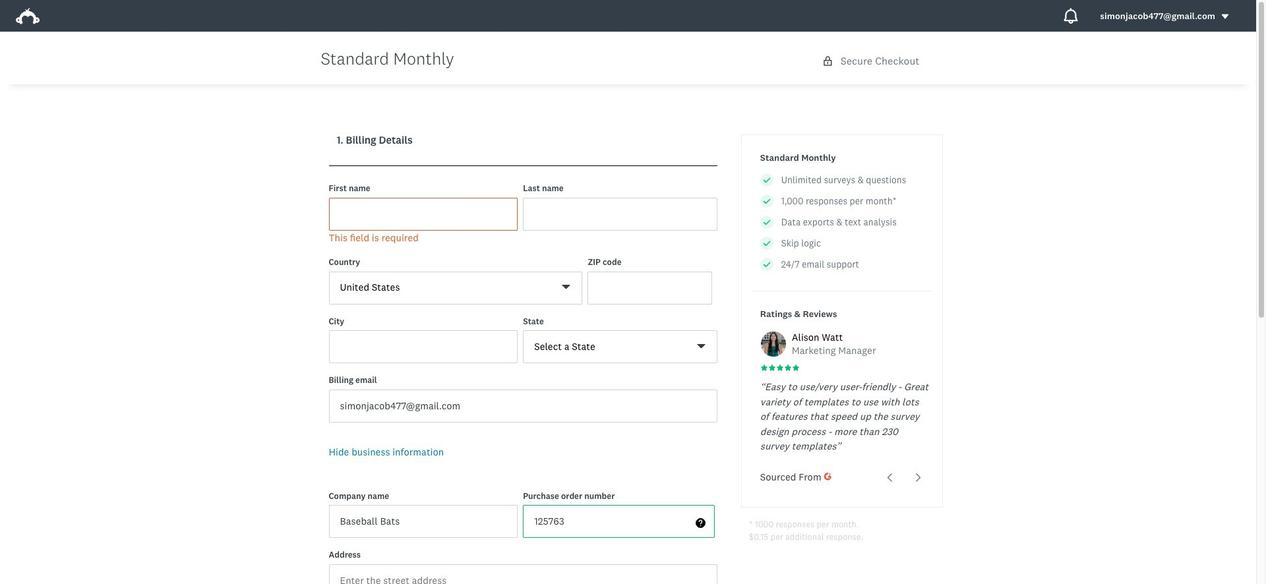 Task type: vqa. For each thing, say whether or not it's contained in the screenshot.
'Language dropdown' icon
no



Task type: locate. For each thing, give the bounding box(es) containing it.
None text field
[[329, 390, 718, 423], [329, 505, 518, 538], [329, 390, 718, 423], [329, 505, 518, 538]]

dropdown arrow image
[[1221, 12, 1231, 21]]

None text field
[[329, 198, 518, 231], [523, 198, 718, 231], [329, 331, 518, 364], [523, 505, 715, 538], [329, 198, 518, 231], [523, 198, 718, 231], [329, 331, 518, 364], [523, 505, 715, 538]]

Enter the street address text field
[[329, 565, 718, 585]]

chevronleft image
[[886, 473, 896, 483]]

None telephone field
[[588, 272, 713, 305]]

chevronright image
[[914, 473, 924, 483]]



Task type: describe. For each thing, give the bounding box(es) containing it.
products icon image
[[1064, 8, 1080, 24]]

help image
[[696, 519, 706, 529]]

surveymonkey logo image
[[16, 8, 40, 24]]



